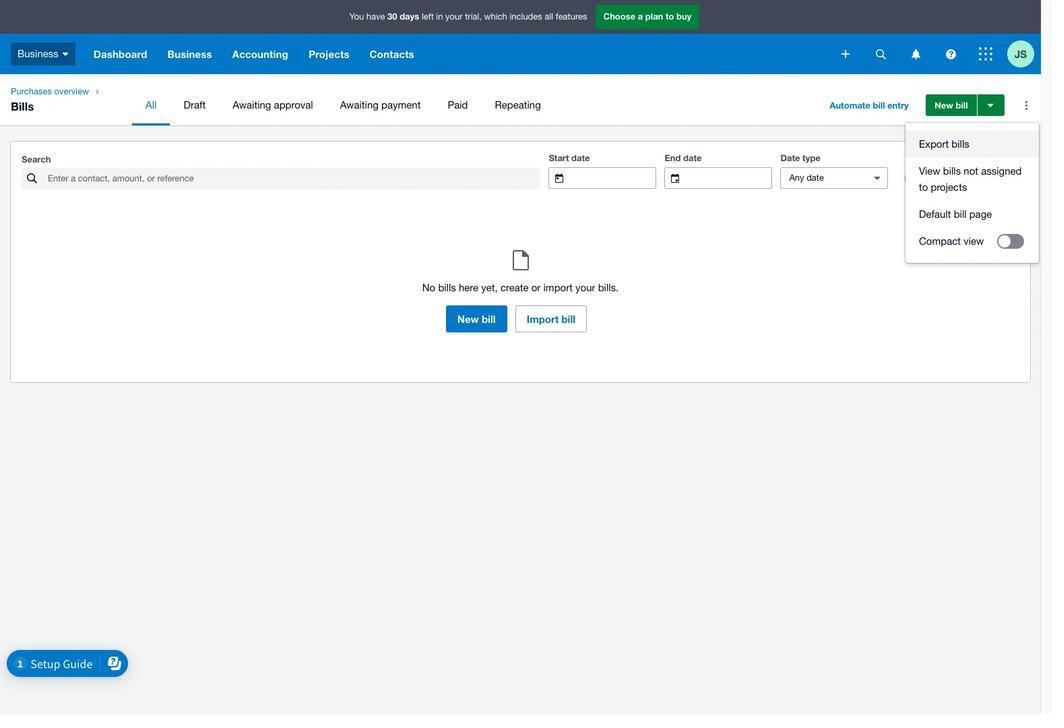 Task type: locate. For each thing, give the bounding box(es) containing it.
filter
[[905, 173, 926, 183]]

list box
[[906, 123, 1040, 263]]

assigned
[[982, 165, 1023, 177]]

end
[[665, 152, 681, 163]]

group containing export bills
[[906, 123, 1040, 263]]

days
[[400, 11, 420, 22]]

awaiting payment link
[[327, 85, 435, 125]]

group
[[906, 123, 1040, 263]]

0 horizontal spatial svg image
[[62, 52, 69, 56]]

0 vertical spatial new bill button
[[927, 94, 977, 116]]

awaiting left payment
[[340, 99, 379, 111]]

awaiting approval link
[[219, 85, 327, 125]]

bill right import
[[562, 313, 576, 325]]

bills inside "button"
[[952, 138, 970, 150]]

create
[[501, 282, 529, 293]]

bills right export
[[952, 138, 970, 150]]

overflow menu image
[[1014, 92, 1041, 119]]

2 date from the left
[[684, 152, 702, 163]]

date
[[572, 152, 590, 163], [684, 152, 702, 163]]

2 vertical spatial bills
[[439, 282, 456, 293]]

list box containing export bills
[[906, 123, 1040, 263]]

0 horizontal spatial new
[[458, 313, 479, 325]]

draft
[[184, 99, 206, 111]]

svg image
[[876, 49, 886, 59], [842, 50, 850, 58], [62, 52, 69, 56]]

import bill
[[527, 313, 576, 325]]

your left 'bills.'
[[576, 282, 596, 293]]

1 awaiting from the left
[[233, 99, 271, 111]]

business inside dropdown button
[[168, 48, 212, 60]]

awaiting
[[233, 99, 271, 111], [340, 99, 379, 111]]

have
[[367, 12, 385, 22]]

automate
[[830, 100, 871, 111]]

0 vertical spatial your
[[446, 12, 463, 22]]

menu containing all
[[132, 85, 812, 125]]

bills up projects
[[944, 165, 962, 177]]

view bills not assigned to projects link
[[906, 158, 1040, 201]]

view
[[964, 235, 985, 247]]

here
[[459, 282, 479, 293]]

bills
[[952, 138, 970, 150], [944, 165, 962, 177], [439, 282, 456, 293]]

0 horizontal spatial awaiting
[[233, 99, 271, 111]]

1 horizontal spatial business
[[168, 48, 212, 60]]

0 horizontal spatial business
[[18, 48, 59, 59]]

new for bottom the new bill button
[[458, 313, 479, 325]]

0 horizontal spatial new bill button
[[446, 305, 508, 332]]

awaiting for awaiting payment
[[340, 99, 379, 111]]

1 horizontal spatial to
[[920, 181, 929, 193]]

1 vertical spatial to
[[920, 181, 929, 193]]

0 horizontal spatial to
[[666, 11, 675, 22]]

svg image
[[980, 47, 993, 61], [912, 49, 921, 59], [946, 49, 957, 59]]

includes
[[510, 12, 543, 22]]

your right in
[[446, 12, 463, 22]]

0 vertical spatial new
[[935, 100, 954, 111]]

0 vertical spatial to
[[666, 11, 675, 22]]

to down view
[[920, 181, 929, 193]]

business inside popup button
[[18, 48, 59, 59]]

new bill button down here
[[446, 305, 508, 332]]

1 horizontal spatial date
[[684, 152, 702, 163]]

banner containing js
[[0, 0, 1042, 74]]

default bill page
[[920, 208, 993, 220]]

bill inside automate bill entry popup button
[[874, 100, 886, 111]]

business up purchases
[[18, 48, 59, 59]]

business up draft
[[168, 48, 212, 60]]

view bills not assigned to projects
[[920, 165, 1023, 193]]

bill up export bills "button" in the top of the page
[[957, 100, 969, 111]]

you have 30 days left in your trial, which includes all features
[[350, 11, 588, 22]]

bill down the yet,
[[482, 313, 496, 325]]

awaiting left the approval
[[233, 99, 271, 111]]

draft link
[[170, 85, 219, 125]]

columns button
[[951, 167, 1020, 189]]

1 horizontal spatial new bill
[[935, 100, 969, 111]]

new bill up export bills
[[935, 100, 969, 111]]

your inside you have 30 days left in your trial, which includes all features
[[446, 12, 463, 22]]

compact
[[920, 235, 962, 247]]

svg image up overview
[[62, 52, 69, 56]]

bill left page
[[955, 208, 967, 220]]

bills inside 'view bills not assigned to projects'
[[944, 165, 962, 177]]

1 vertical spatial new bill
[[458, 313, 496, 325]]

navigation
[[84, 34, 833, 74]]

choose a plan to buy
[[604, 11, 692, 22]]

bill inside import bill button
[[562, 313, 576, 325]]

business button
[[0, 34, 84, 74]]

new bill button up export bills
[[927, 94, 977, 116]]

1 horizontal spatial new
[[935, 100, 954, 111]]

features
[[556, 12, 588, 22]]

navigation containing dashboard
[[84, 34, 833, 74]]

paid link
[[435, 85, 482, 125]]

1 horizontal spatial new bill button
[[927, 94, 977, 116]]

1 vertical spatial new
[[458, 313, 479, 325]]

date right "end"
[[684, 152, 702, 163]]

automate bill entry
[[830, 100, 909, 111]]

1 horizontal spatial svg image
[[946, 49, 957, 59]]

bill left entry
[[874, 100, 886, 111]]

view
[[920, 165, 941, 177]]

0 vertical spatial bills
[[952, 138, 970, 150]]

1 horizontal spatial svg image
[[842, 50, 850, 58]]

new down here
[[458, 313, 479, 325]]

in
[[437, 12, 443, 22]]

bills for no
[[439, 282, 456, 293]]

banner
[[0, 0, 1042, 74]]

menu
[[132, 85, 812, 125]]

new bill down here
[[458, 313, 496, 325]]

1 date from the left
[[572, 152, 590, 163]]

compact view
[[920, 235, 985, 247]]

projects
[[932, 181, 968, 193]]

date right start
[[572, 152, 590, 163]]

page
[[970, 208, 993, 220]]

2 awaiting from the left
[[340, 99, 379, 111]]

import
[[544, 282, 573, 293]]

you
[[350, 12, 364, 22]]

to
[[666, 11, 675, 22], [920, 181, 929, 193]]

new bill
[[935, 100, 969, 111], [458, 313, 496, 325]]

no
[[423, 282, 436, 293]]

Date type field
[[782, 168, 863, 188]]

projects button
[[299, 34, 360, 74]]

0 horizontal spatial date
[[572, 152, 590, 163]]

plan
[[646, 11, 664, 22]]

bills right no
[[439, 282, 456, 293]]

1 horizontal spatial your
[[576, 282, 596, 293]]

30
[[388, 11, 398, 22]]

0 vertical spatial new bill
[[935, 100, 969, 111]]

bills
[[11, 99, 34, 113]]

awaiting payment
[[340, 99, 421, 111]]

1 horizontal spatial awaiting
[[340, 99, 379, 111]]

0 horizontal spatial your
[[446, 12, 463, 22]]

svg image inside business popup button
[[62, 52, 69, 56]]

svg image up automate
[[842, 50, 850, 58]]

new
[[935, 100, 954, 111], [458, 313, 479, 325]]

bill inside default bill page button
[[955, 208, 967, 220]]

awaiting approval
[[233, 99, 313, 111]]

1 vertical spatial bills
[[944, 165, 962, 177]]

no bills here yet, create or import your bills.
[[423, 282, 619, 293]]

new bill button
[[927, 94, 977, 116], [446, 305, 508, 332]]

bill
[[874, 100, 886, 111], [957, 100, 969, 111], [955, 208, 967, 220], [482, 313, 496, 325], [562, 313, 576, 325]]

your
[[446, 12, 463, 22], [576, 282, 596, 293]]

svg image up automate bill entry popup button in the top right of the page
[[876, 49, 886, 59]]

new up export bills
[[935, 100, 954, 111]]

new inside bills navigation
[[935, 100, 954, 111]]

date
[[781, 152, 801, 163]]

to left buy
[[666, 11, 675, 22]]



Task type: describe. For each thing, give the bounding box(es) containing it.
compact view button
[[906, 228, 1040, 255]]

date type
[[781, 152, 821, 163]]

date for start date
[[572, 152, 590, 163]]

export bills
[[920, 138, 970, 150]]

js
[[1015, 48, 1028, 60]]

approval
[[274, 99, 313, 111]]

overview
[[54, 86, 89, 96]]

dashboard
[[94, 48, 147, 60]]

0 horizontal spatial new bill
[[458, 313, 496, 325]]

2 horizontal spatial svg image
[[980, 47, 993, 61]]

new bill inside bills navigation
[[935, 100, 969, 111]]

or
[[532, 282, 541, 293]]

1 vertical spatial your
[[576, 282, 596, 293]]

End date field
[[691, 168, 772, 188]]

purchases
[[11, 86, 52, 96]]

yet,
[[482, 282, 498, 293]]

trial,
[[465, 12, 482, 22]]

choose
[[604, 11, 636, 22]]

type
[[803, 152, 821, 163]]

accounting
[[232, 48, 289, 60]]

1 vertical spatial new bill button
[[446, 305, 508, 332]]

bills for export
[[952, 138, 970, 150]]

purchases overview
[[11, 86, 89, 96]]

dashboard link
[[84, 34, 157, 74]]

a
[[638, 11, 643, 22]]

new for the new bill button inside bills navigation
[[935, 100, 954, 111]]

all link
[[132, 85, 170, 125]]

contacts
[[370, 48, 415, 60]]

buy
[[677, 11, 692, 22]]

not
[[965, 165, 979, 177]]

new bill button inside bills navigation
[[927, 94, 977, 116]]

search
[[22, 154, 51, 165]]

accounting button
[[222, 34, 299, 74]]

default bill page button
[[906, 201, 1040, 228]]

start date
[[549, 152, 590, 163]]

repeating link
[[482, 85, 555, 125]]

all
[[146, 99, 157, 111]]

bills navigation
[[0, 74, 1042, 125]]

all
[[545, 12, 554, 22]]

paid
[[448, 99, 468, 111]]

filter button
[[897, 167, 951, 189]]

export
[[920, 138, 950, 150]]

automate bill entry button
[[822, 94, 918, 116]]

start
[[549, 152, 569, 163]]

2 horizontal spatial svg image
[[876, 49, 886, 59]]

Search field
[[47, 169, 541, 189]]

payment
[[382, 99, 421, 111]]

bills.
[[599, 282, 619, 293]]

which
[[485, 12, 508, 22]]

repeating
[[495, 99, 541, 111]]

export bills button
[[906, 131, 1040, 158]]

to inside 'view bills not assigned to projects'
[[920, 181, 929, 193]]

columns
[[959, 173, 996, 183]]

business button
[[157, 34, 222, 74]]

awaiting for awaiting approval
[[233, 99, 271, 111]]

left
[[422, 12, 434, 22]]

0 horizontal spatial svg image
[[912, 49, 921, 59]]

end date
[[665, 152, 702, 163]]

Start date field
[[575, 168, 656, 188]]

js button
[[1008, 34, 1042, 74]]

date for end date
[[684, 152, 702, 163]]

import bill button
[[516, 305, 587, 332]]

projects
[[309, 48, 350, 60]]

bills for view
[[944, 165, 962, 177]]

contacts button
[[360, 34, 425, 74]]

default
[[920, 208, 952, 220]]

purchases overview link
[[5, 85, 94, 98]]

menu inside bills navigation
[[132, 85, 812, 125]]

import
[[527, 313, 559, 325]]

entry
[[888, 100, 909, 111]]



Task type: vqa. For each thing, say whether or not it's contained in the screenshot.
Description
no



